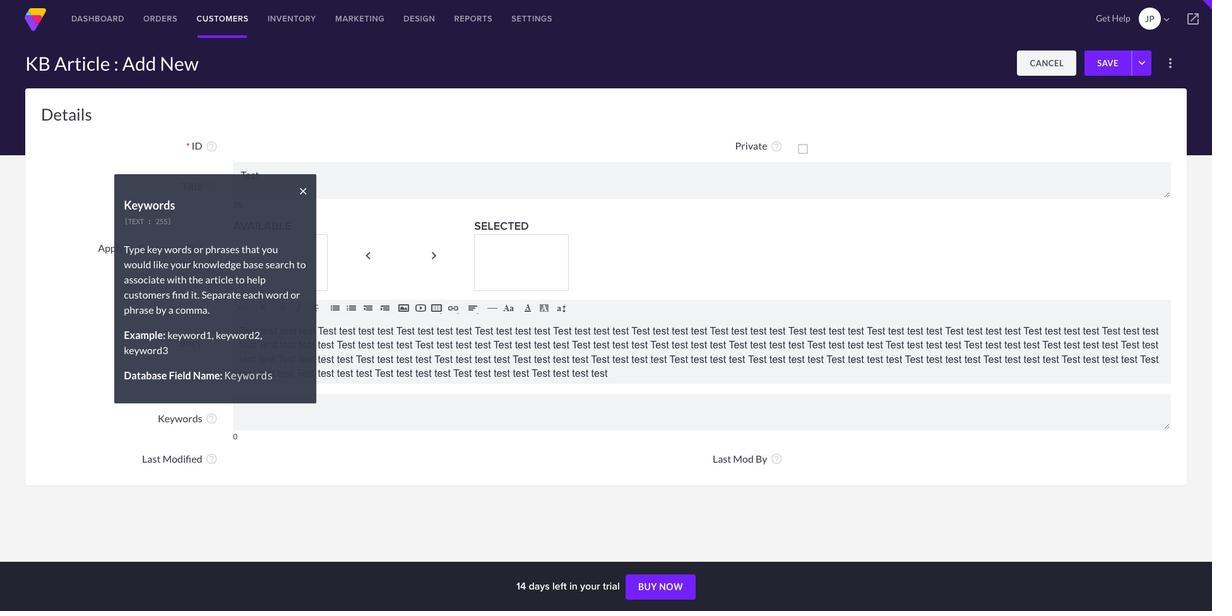 Task type: locate. For each thing, give the bounding box(es) containing it.
1 horizontal spatial last
[[713, 452, 731, 464]]

buy
[[638, 582, 657, 592]]

cancel
[[1030, 58, 1064, 68]]

: for article
[[114, 52, 119, 74]]

your
[[171, 258, 191, 270], [580, 579, 600, 593]]

id
[[192, 140, 202, 152]]

0 horizontal spatial your
[[171, 258, 191, 270]]

kb
[[25, 52, 50, 74]]

1 vertical spatial *
[[174, 337, 177, 348]]

keywords right the name:
[[225, 370, 273, 382]]

modified
[[163, 452, 202, 464]]

keyword3
[[124, 344, 168, 356]]

0 vertical spatial your
[[171, 258, 191, 270]]

0 horizontal spatial to
[[235, 273, 245, 285]]

words
[[164, 243, 192, 255]]

None text field
[[233, 162, 1171, 199], [233, 394, 1171, 431], [233, 162, 1171, 199], [233, 394, 1171, 431]]

help
[[1112, 13, 1131, 23]]


[[1186, 11, 1201, 27]]

1 vertical spatial to
[[235, 273, 245, 285]]

1 horizontal spatial :
[[148, 218, 152, 226]]

: inside keywords [text : 255]
[[148, 218, 152, 226]]

* left id on the top
[[186, 141, 190, 152]]

to right search
[[297, 258, 306, 270]]

keyword1, keyword2, keyword3
[[124, 329, 262, 356]]

last left modified
[[142, 452, 161, 464]]

help_outline right modified
[[205, 452, 218, 465]]

1 vertical spatial :
[[148, 218, 152, 226]]

0 horizontal spatial or
[[194, 243, 203, 255]]

help_outline right body
[[205, 336, 218, 349]]

0 vertical spatial *
[[186, 141, 190, 152]]

: left add
[[114, 52, 119, 74]]

associate
[[124, 273, 165, 285]]

0 vertical spatial keywords
[[124, 198, 175, 212]]

jp
[[1145, 13, 1155, 24]]

help
[[247, 273, 266, 285]]

1 horizontal spatial your
[[580, 579, 600, 593]]

keywords
[[124, 198, 175, 212], [225, 370, 273, 382], [158, 412, 202, 424]]

or right word
[[291, 289, 300, 301]]

* left body
[[174, 337, 177, 348]]

database
[[124, 369, 167, 381]]

each
[[243, 289, 264, 301]]

selected
[[474, 218, 529, 234]]

key
[[147, 243, 162, 255]]

* inside * body help_outline
[[174, 337, 177, 348]]

now
[[659, 582, 683, 592]]

*
[[186, 141, 190, 152], [174, 337, 177, 348]]

1 horizontal spatial *
[[186, 141, 190, 152]]

orders
[[143, 13, 178, 25]]

:
[[114, 52, 119, 74], [148, 218, 152, 226]]

keywords [text : 255]
[[124, 198, 175, 226]]

save link
[[1085, 51, 1131, 76]]

0 vertical spatial :
[[114, 52, 119, 74]]

last inside last modified help_outline
[[142, 452, 161, 464]]

* for * body help_outline
[[174, 337, 177, 348]]

0 horizontal spatial *
[[174, 337, 177, 348]]

* body help_outline
[[174, 336, 218, 349]]

customers
[[124, 289, 170, 301]]

1 horizontal spatial or
[[291, 289, 300, 301]]

help_outline inside last modified help_outline
[[205, 452, 218, 465]]

private
[[735, 140, 767, 152]]

to
[[297, 258, 306, 270], [235, 273, 245, 285]]

0
[[233, 432, 238, 442]]

would
[[124, 258, 151, 270]]

last
[[142, 452, 161, 464], [713, 452, 731, 464]]

title help_outline
[[182, 180, 218, 193]]

advanced view link
[[41, 257, 202, 270]]

2 last from the left
[[713, 452, 731, 464]]

customers
[[197, 13, 249, 25]]

last left mod
[[713, 452, 731, 464]]

: left 255]
[[148, 218, 152, 226]]

0 vertical spatial or
[[194, 243, 203, 255]]

keywords up modified
[[158, 412, 202, 424]]

body
[[179, 336, 202, 348]]

test
[[261, 326, 277, 336], [280, 326, 296, 336], [299, 326, 315, 336], [339, 326, 355, 336], [358, 326, 375, 336], [377, 326, 394, 336], [418, 326, 434, 336], [437, 326, 453, 336], [456, 326, 472, 336], [496, 326, 512, 336], [515, 326, 531, 336], [534, 326, 550, 336], [574, 326, 591, 336], [594, 326, 610, 336], [613, 326, 629, 336], [653, 326, 669, 336], [672, 326, 688, 336], [691, 326, 707, 336], [731, 326, 748, 336], [750, 326, 767, 336], [769, 326, 786, 336], [810, 326, 826, 336], [829, 326, 845, 336], [848, 326, 864, 336], [888, 326, 904, 336], [907, 326, 923, 336], [926, 326, 943, 336], [966, 326, 983, 336], [986, 326, 1002, 336], [1005, 326, 1021, 336], [1045, 326, 1061, 336], [1064, 326, 1080, 336], [1083, 326, 1099, 336], [1123, 326, 1140, 336], [1142, 326, 1159, 336], [239, 340, 256, 350], [280, 340, 296, 350], [299, 340, 315, 350], [318, 340, 334, 350], [358, 340, 374, 350], [377, 340, 393, 350], [396, 340, 413, 350], [437, 340, 453, 350], [456, 340, 472, 350], [475, 340, 491, 350], [515, 340, 531, 350], [534, 340, 550, 350], [553, 340, 569, 350], [593, 340, 610, 350], [612, 340, 629, 350], [632, 340, 648, 350], [672, 340, 688, 350], [691, 340, 707, 350], [710, 340, 726, 350], [750, 340, 766, 350], [769, 340, 786, 350], [788, 340, 805, 350], [829, 340, 845, 350], [848, 340, 864, 350], [867, 340, 883, 350], [907, 340, 923, 350], [926, 340, 942, 350], [945, 340, 961, 350], [985, 340, 1002, 350], [1004, 340, 1021, 350], [1024, 340, 1040, 350], [1064, 340, 1080, 350], [1083, 340, 1099, 350], [1102, 340, 1118, 350], [1142, 340, 1159, 350], [239, 354, 256, 365], [259, 354, 275, 365], [299, 354, 315, 365], [318, 354, 334, 365], [337, 354, 353, 365], [377, 354, 393, 365], [396, 354, 413, 365], [415, 354, 432, 365], [456, 354, 472, 365], [475, 354, 491, 365], [494, 354, 510, 365], [534, 354, 550, 365], [553, 354, 569, 365], [572, 354, 588, 365], [612, 354, 629, 365], [632, 354, 648, 365], [651, 354, 667, 365], [691, 354, 707, 365], [710, 354, 726, 365], [729, 354, 745, 365], [769, 354, 786, 365], [789, 354, 805, 365], [808, 354, 824, 365], [848, 354, 864, 365], [867, 354, 883, 365], [886, 354, 902, 365], [926, 354, 943, 365], [945, 354, 962, 365], [964, 354, 981, 365], [1005, 354, 1021, 365], [1024, 354, 1040, 365], [1043, 354, 1059, 365], [1083, 354, 1099, 365], [1102, 354, 1118, 365], [1121, 354, 1138, 365], [239, 368, 256, 379], [259, 368, 275, 379], [278, 368, 294, 379], [318, 368, 334, 379], [337, 368, 353, 379], [356, 368, 372, 379], [396, 368, 413, 379], [415, 368, 432, 379], [434, 368, 451, 379], [475, 368, 491, 379], [494, 368, 510, 379], [513, 368, 529, 379], [553, 368, 569, 379], [572, 368, 588, 379], [591, 368, 608, 379]]

0 horizontal spatial last
[[142, 452, 161, 464]]

last modified help_outline
[[142, 452, 218, 465]]

by
[[156, 304, 166, 316]]

category
[[138, 242, 179, 254]]

article
[[54, 52, 110, 74]]

design
[[404, 13, 435, 25]]

2 vertical spatial keywords
[[158, 412, 202, 424]]

type
[[124, 243, 145, 255]]

1 last from the left
[[142, 452, 161, 464]]

1 vertical spatial keywords
[[225, 370, 273, 382]]

in
[[569, 579, 578, 593]]

your right "in"
[[580, 579, 600, 593]]

or
[[194, 243, 203, 255], [291, 289, 300, 301]]

buy now
[[638, 582, 683, 592]]

1 horizontal spatial to
[[297, 258, 306, 270]]

help_outline right title
[[205, 180, 218, 193]]

to left help
[[235, 273, 245, 285]]

days
[[529, 579, 550, 593]]

* inside * id help_outline
[[186, 141, 190, 152]]

last inside the last mod by help_outline
[[713, 452, 731, 464]]

: for [text
[[148, 218, 152, 226]]

article
[[205, 273, 233, 285]]

help_outline right private
[[770, 140, 783, 153]]

or up view
[[194, 243, 203, 255]]

test
[[239, 326, 258, 336], [318, 326, 336, 336], [396, 326, 415, 336], [475, 326, 493, 336], [553, 326, 572, 336], [632, 326, 650, 336], [710, 326, 728, 336], [788, 326, 807, 336], [867, 326, 885, 336], [945, 326, 964, 336], [1024, 326, 1042, 336], [1102, 326, 1121, 336], [258, 340, 277, 350], [337, 340, 355, 350], [415, 340, 434, 350], [494, 340, 512, 350], [572, 340, 591, 350], [650, 340, 669, 350], [729, 340, 747, 350], [807, 340, 826, 350], [886, 340, 904, 350], [964, 340, 983, 350], [1042, 340, 1061, 350], [1121, 340, 1139, 350], [277, 354, 296, 365], [356, 354, 374, 365], [434, 354, 453, 365], [513, 354, 531, 365], [591, 354, 610, 365], [670, 354, 688, 365], [748, 354, 767, 365], [827, 354, 845, 365], [905, 354, 923, 365], [983, 354, 1002, 365], [1062, 354, 1080, 365], [1140, 354, 1159, 365], [297, 368, 315, 379], [375, 368, 393, 379], [453, 368, 472, 379], [532, 368, 550, 379]]

0 horizontal spatial :
[[114, 52, 119, 74]]

help_outline right id on the top
[[205, 140, 218, 153]]

help_outline right view
[[205, 249, 218, 262]]

next link
[[401, 242, 474, 279]]

* for * id help_outline
[[186, 141, 190, 152]]

help_outline
[[205, 140, 218, 153], [770, 140, 783, 153], [205, 180, 218, 193], [205, 249, 218, 262], [205, 336, 218, 349], [205, 412, 218, 425], [205, 452, 218, 465], [770, 452, 783, 465]]

2%
[[233, 200, 244, 209]]

keywords up 255]
[[124, 198, 175, 212]]

help_outline right by at right bottom
[[770, 452, 783, 465]]

settings
[[512, 13, 552, 25]]

your down the words
[[171, 258, 191, 270]]

reports
[[454, 13, 493, 25]]



Task type: vqa. For each thing, say whether or not it's contained in the screenshot.
nothing
no



Task type: describe. For each thing, give the bounding box(es) containing it.
keywords inside database field name: keywords
[[225, 370, 273, 382]]

new
[[160, 52, 199, 74]]

like
[[153, 258, 169, 270]]

kb article : add new
[[25, 52, 199, 74]]

database field name: keywords
[[124, 369, 273, 382]]

word
[[266, 289, 289, 301]]

view
[[183, 257, 202, 269]]

mod
[[733, 452, 754, 464]]

help_outline down the name:
[[205, 412, 218, 425]]

the
[[189, 273, 203, 285]]

that
[[242, 243, 260, 255]]

help_outline inside * id help_outline
[[205, 140, 218, 153]]

knowledge
[[193, 258, 241, 270]]

inventory
[[268, 13, 316, 25]]

cancel link
[[1017, 51, 1076, 76]]

14 days left in your trial
[[516, 579, 622, 593]]

1 vertical spatial or
[[291, 289, 300, 301]]

details
[[41, 104, 92, 124]]

14
[[516, 579, 526, 593]]

help_outline inside * body help_outline
[[205, 336, 218, 349]]

left
[[552, 579, 567, 593]]

dashboard
[[71, 13, 124, 25]]

it.
[[191, 289, 200, 301]]

id(s)
[[181, 242, 202, 254]]

comma.
[[175, 304, 210, 316]]

by
[[756, 452, 767, 464]]

1 vertical spatial your
[[580, 579, 600, 593]]

more_vert button
[[1158, 51, 1183, 76]]

type key words or phrases that you would like your knowledge base search to associate with the article to help customers find it. separate each word or phrase by a comma.
[[124, 243, 306, 316]]

available
[[233, 218, 291, 234]]

get help
[[1096, 13, 1131, 23]]

last for help_outline
[[142, 452, 161, 464]]

help_outline inside the apply to category id(s) advanced view help_outline
[[205, 249, 218, 262]]

help_outline inside the last mod by help_outline
[[770, 452, 783, 465]]

separate
[[201, 289, 241, 301]]

dashboard link
[[62, 0, 134, 38]]

last for by
[[713, 452, 731, 464]]

phrase
[[124, 304, 154, 316]]

save
[[1097, 58, 1119, 68]]

example:
[[124, 329, 166, 341]]

keywords for keywords [text : 255]
[[124, 198, 175, 212]]

keywords for keywords
[[158, 412, 202, 424]]

base
[[243, 258, 263, 270]]

add
[[122, 52, 156, 74]]

get
[[1096, 13, 1110, 23]]

you
[[262, 243, 278, 255]]

trial
[[603, 579, 620, 593]]

next
[[414, 263, 474, 279]]

a
[[168, 304, 174, 316]]

apply to category id(s) advanced view help_outline
[[98, 242, 218, 269]]

help_outline inside private help_outline
[[770, 140, 783, 153]]

keyword1,
[[167, 329, 214, 341]]

help_outline inside the title help_outline
[[205, 180, 218, 193]]

apply
[[98, 242, 124, 254]]

name:
[[193, 369, 223, 381]]

field
[[169, 369, 191, 381]]

to
[[126, 242, 136, 254]]

advanced
[[141, 257, 181, 269]]

with
[[167, 273, 187, 285]]

title
[[182, 180, 202, 192]]


[[1161, 14, 1172, 25]]

phrases
[[205, 243, 240, 255]]

255]
[[156, 218, 172, 226]]

find
[[172, 289, 189, 301]]

buy now link
[[626, 575, 696, 600]]

* id help_outline
[[186, 140, 218, 153]]

your inside type key words or phrases that you would like your knowledge base search to associate with the article to help customers find it. separate each word or phrase by a comma.
[[171, 258, 191, 270]]

test test test test test test test test test test test test test test test test test test test test test test test test test test test test test test test test test test test test test test test test test test test test test test test test test test test test test test test test test test test test test test test test test test test test test test test test test test test test test test test test test test test test test test test test test test test test test test test test test test test test test test test test test test test test test test test test test test test test test test test test test test test test test test test test test test test test test test test test test test test test test test test test test test test test test test test test test test test test test test test test
[[239, 326, 1159, 379]]

0 vertical spatial to
[[297, 258, 306, 270]]

last mod by help_outline
[[713, 452, 783, 465]]

search
[[265, 258, 295, 270]]

more_vert
[[1163, 56, 1178, 71]]

keyword2,
[[216, 329, 262, 341]]

[text
[[124, 218, 144, 226]]

marketing
[[335, 13, 385, 25]]

 link
[[1174, 0, 1212, 38]]

private help_outline
[[735, 140, 783, 153]]



